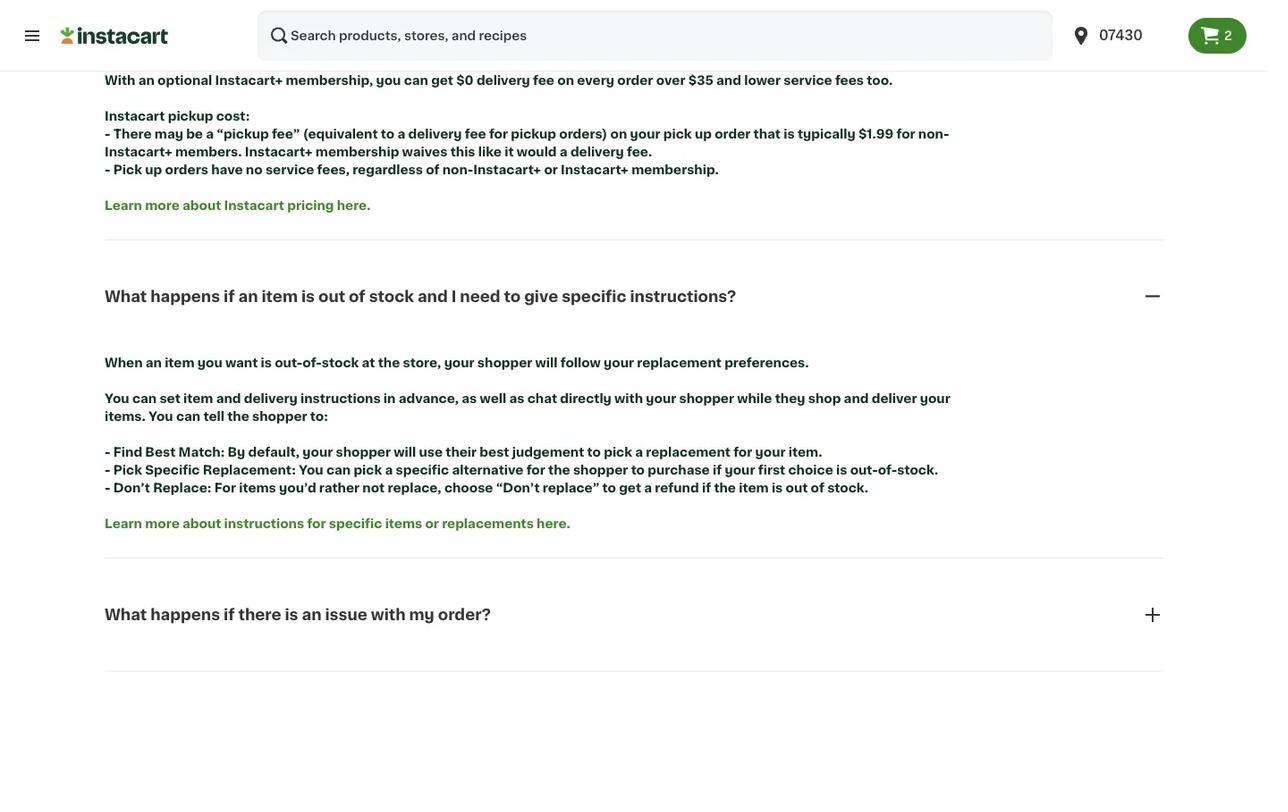 Task type: describe. For each thing, give the bounding box(es) containing it.
choose
[[445, 483, 493, 495]]

0 horizontal spatial pick
[[354, 465, 382, 477]]

to up delivers
[[577, 21, 591, 33]]

fees
[[836, 74, 864, 87]]

learn for learn more about instacart pricing here.
[[105, 200, 142, 212]]

my
[[409, 608, 435, 624]]

don't
[[113, 483, 150, 495]]

members.
[[175, 146, 242, 159]]

- tipping is optional but encouraged for delivery orders. it's a great way to show your shopper appreciation and recognition for excellent service. 100% of your tip goes directly to the shopper who delivers your order.
[[105, 21, 940, 51]]

there
[[238, 608, 281, 624]]

choice
[[789, 465, 834, 477]]

0 horizontal spatial stock.
[[828, 483, 869, 495]]

more for don't
[[145, 519, 180, 531]]

when
[[105, 358, 143, 370]]

3 - from the top
[[105, 164, 110, 176]]

if right refund
[[702, 483, 711, 495]]

an right "with"
[[138, 74, 155, 87]]

0 vertical spatial of-
[[303, 358, 322, 370]]

match:
[[179, 447, 225, 460]]

you'd
[[279, 483, 316, 495]]

delivery right $0
[[477, 74, 530, 87]]

1 horizontal spatial will
[[536, 358, 558, 370]]

advance,
[[399, 393, 459, 406]]

happens for there
[[151, 608, 220, 624]]

shopper down the 'it's'
[[465, 39, 520, 51]]

2 button
[[1189, 18, 1247, 54]]

instructions inside the you can set item and delivery instructions in advance, as well as chat directly with your shopper while they shop and deliver your items. you can tell the shopper to:
[[301, 393, 381, 406]]

or inside instacart pickup cost: - there may be a "pickup fee" (equivalent to a delivery fee for pickup orders) on your pick up order that is typically $1.99 for non- instacart+ members. instacart+ membership waives this like it would a delivery fee. - pick up orders have no service fees, regardless of non-instacart+ or instacart+ membership.
[[544, 164, 558, 176]]

0 horizontal spatial up
[[145, 164, 162, 176]]

is inside - tipping is optional but encouraged for delivery orders. it's a great way to show your shopper appreciation and recognition for excellent service. 100% of your tip goes directly to the shopper who delivers your order.
[[167, 21, 178, 33]]

and right $35
[[717, 74, 742, 87]]

when an item you want is out-of-stock at the store, your shopper will follow your replacement preferences.
[[105, 358, 809, 370]]

of inside - find best match: by default, your shopper will use their best judgement to pick a replacement for your item. - pick specific replacement: you can pick a specific alternative for the shopper to purchase if your first choice is out-of-stock. - don't replace: for items you'd rather not replace, choose "don't replace" to get a refund if the item is out of stock.
[[811, 483, 825, 495]]

and inside dropdown button
[[418, 289, 448, 305]]

0 horizontal spatial you
[[105, 393, 129, 406]]

and inside - tipping is optional but encouraged for delivery orders. it's a great way to show your shopper appreciation and recognition for excellent service. 100% of your tip goes directly to the shopper who delivers your order.
[[810, 21, 835, 33]]

if left the there
[[224, 608, 235, 624]]

of inside instacart pickup cost: - there may be a "pickup fee" (equivalent to a delivery fee for pickup orders) on your pick up order that is typically $1.99 for non- instacart+ members. instacart+ membership waives this like it would a delivery fee. - pick up orders have no service fees, regardless of non-instacart+ or instacart+ membership.
[[426, 164, 440, 176]]

1 horizontal spatial items
[[385, 519, 422, 531]]

shop
[[809, 393, 841, 406]]

find
[[113, 447, 142, 460]]

no
[[246, 164, 263, 176]]

what happens if an item is out of stock and i need to give specific instructions?
[[105, 289, 736, 305]]

your down encouraged
[[279, 39, 310, 51]]

1 vertical spatial optional
[[158, 74, 212, 87]]

your right the follow
[[604, 358, 634, 370]]

1 as from the left
[[462, 393, 477, 406]]

at
[[362, 358, 375, 370]]

out inside dropdown button
[[318, 289, 345, 305]]

delivery inside - tipping is optional but encouraged for delivery orders. it's a great way to show your shopper appreciation and recognition for excellent service. 100% of your tip goes directly to the shopper who delivers your order.
[[368, 21, 422, 33]]

store,
[[403, 358, 441, 370]]

have
[[211, 164, 243, 176]]

item inside dropdown button
[[262, 289, 298, 305]]

that
[[754, 128, 781, 141]]

about for instructions
[[183, 519, 221, 531]]

instacart+ down 100%
[[215, 74, 283, 87]]

Search field
[[258, 11, 1053, 61]]

may
[[155, 128, 183, 141]]

1 vertical spatial instructions
[[224, 519, 304, 531]]

0 vertical spatial service
[[784, 74, 833, 87]]

replace"
[[543, 483, 600, 495]]

0 horizontal spatial or
[[425, 519, 439, 531]]

goes
[[333, 39, 366, 51]]

- inside - tipping is optional but encouraged for delivery orders. it's a great way to show your shopper appreciation and recognition for excellent service. 100% of your tip goes directly to the shopper who delivers your order.
[[105, 21, 110, 33]]

need
[[460, 289, 501, 305]]

0 horizontal spatial here.
[[337, 200, 371, 212]]

item inside the you can set item and delivery instructions in advance, as well as chat directly with your shopper while they shop and deliver your items. you can tell the shopper to:
[[183, 393, 213, 406]]

your up purchase
[[646, 393, 677, 406]]

your inside instacart pickup cost: - there may be a "pickup fee" (equivalent to a delivery fee for pickup orders) on your pick up order that is typically $1.99 for non- instacart+ members. instacart+ membership waives this like it would a delivery fee. - pick up orders have no service fees, regardless of non-instacart+ or instacart+ membership.
[[630, 128, 661, 141]]

"pickup
[[217, 128, 269, 141]]

and up tell
[[216, 393, 241, 406]]

to left purchase
[[631, 465, 645, 477]]

replace,
[[388, 483, 442, 495]]

chat
[[528, 393, 557, 406]]

for
[[214, 483, 236, 495]]

the inside - tipping is optional but encouraged for delivery orders. it's a great way to show your shopper appreciation and recognition for excellent service. 100% of your tip goes directly to the shopper who delivers your order.
[[440, 39, 462, 51]]

stock for of-
[[322, 358, 359, 370]]

issue
[[325, 608, 368, 624]]

fee inside instacart pickup cost: - there may be a "pickup fee" (equivalent to a delivery fee for pickup orders) on your pick up order that is typically $1.99 for non- instacart+ members. instacart+ membership waives this like it would a delivery fee. - pick up orders have no service fees, regardless of non-instacart+ or instacart+ membership.
[[465, 128, 486, 141]]

your up the order.
[[632, 21, 662, 33]]

deliver
[[872, 393, 917, 406]]

lower
[[744, 74, 781, 87]]

i
[[452, 289, 457, 305]]

instacart pickup cost: - there may be a "pickup fee" (equivalent to a delivery fee for pickup orders) on your pick up order that is typically $1.99 for non- instacart+ members. instacart+ membership waives this like it would a delivery fee. - pick up orders have no service fees, regardless of non-instacart+ or instacart+ membership.
[[105, 110, 950, 176]]

you for find
[[299, 465, 324, 477]]

it
[[505, 146, 514, 159]]

0 horizontal spatial you
[[198, 358, 223, 370]]

shopper up replace"
[[573, 465, 628, 477]]

for down judgement
[[527, 465, 546, 477]]

orders)
[[559, 128, 608, 141]]

the inside the you can set item and delivery instructions in advance, as well as chat directly with your shopper while they shop and deliver your items. you can tell the shopper to:
[[227, 411, 249, 424]]

replacement:
[[203, 465, 296, 477]]

0 vertical spatial replacement
[[637, 358, 722, 370]]

out- inside - find best match: by default, your shopper will use their best judgement to pick a replacement for your item. - pick specific replacement: you can pick a specific alternative for the shopper to purchase if your first choice is out-of-stock. - don't replace: for items you'd rather not replace, choose "don't replace" to get a refund if the item is out of stock.
[[851, 465, 878, 477]]

delivery down orders)
[[571, 146, 624, 159]]

what happens if there is an issue with my order?
[[105, 608, 491, 624]]

their
[[446, 447, 477, 460]]

stock for of
[[369, 289, 414, 305]]

tell
[[203, 411, 225, 424]]

default,
[[248, 447, 300, 460]]

to right replace"
[[603, 483, 616, 495]]

by
[[228, 447, 245, 460]]

be
[[186, 128, 203, 141]]

for down you'd
[[307, 519, 326, 531]]

show
[[594, 21, 629, 33]]

0 vertical spatial get
[[431, 74, 454, 87]]

$0
[[456, 74, 474, 87]]

more for orders
[[145, 200, 180, 212]]

over
[[656, 74, 686, 87]]

follow
[[561, 358, 601, 370]]

and right shop
[[844, 393, 869, 406]]

get inside - find best match: by default, your shopper will use their best judgement to pick a replacement for your item. - pick specific replacement: you can pick a specific alternative for the shopper to purchase if your first choice is out-of-stock. - don't replace: for items you'd rather not replace, choose "don't replace" to get a refund if the item is out of stock.
[[619, 483, 641, 495]]

order?
[[438, 608, 491, 624]]

specific
[[145, 465, 200, 477]]

shopper up the not
[[336, 447, 391, 460]]

orders
[[165, 164, 208, 176]]

your left 'first'
[[725, 465, 755, 477]]

can left set
[[132, 393, 157, 406]]

for right $1.99
[[897, 128, 916, 141]]

membership.
[[632, 164, 719, 176]]

refund
[[655, 483, 699, 495]]

an inside what happens if an item is out of stock and i need to give specific instructions? dropdown button
[[238, 289, 258, 305]]

to:
[[310, 411, 328, 424]]

shopper up default,
[[252, 411, 307, 424]]

preferences.
[[725, 358, 809, 370]]

with an optional instacart+ membership, you can get $0 delivery fee on every order over $35 and lower service fees too.
[[105, 74, 893, 87]]

specific inside dropdown button
[[562, 289, 627, 305]]

appreciation
[[723, 21, 807, 33]]

0 vertical spatial pickup
[[168, 110, 213, 123]]

instructions?
[[630, 289, 736, 305]]

there
[[113, 128, 152, 141]]

shopper up well
[[478, 358, 533, 370]]

can inside - find best match: by default, your shopper will use their best judgement to pick a replacement for your item. - pick specific replacement: you can pick a specific alternative for the shopper to purchase if your first choice is out-of-stock. - don't replace: for items you'd rather not replace, choose "don't replace" to get a refund if the item is out of stock.
[[326, 465, 351, 477]]

want
[[225, 358, 258, 370]]

best
[[480, 447, 509, 460]]

delivery inside the you can set item and delivery instructions in advance, as well as chat directly with your shopper while they shop and deliver your items. you can tell the shopper to:
[[244, 393, 298, 406]]

but
[[238, 21, 261, 33]]

in
[[384, 393, 396, 406]]

for down while
[[734, 447, 753, 460]]

to up replace"
[[587, 447, 601, 460]]

great
[[509, 21, 545, 33]]

1 horizontal spatial up
[[695, 128, 712, 141]]

delivery up waives
[[408, 128, 462, 141]]

encouraged
[[264, 21, 344, 33]]

happens for an
[[151, 289, 220, 305]]

your up 'first'
[[756, 447, 786, 460]]

0 horizontal spatial order
[[617, 74, 653, 87]]

if up want on the top of the page
[[224, 289, 235, 305]]

replace:
[[153, 483, 211, 495]]

learn more about instructions for specific items or replacements here. link
[[105, 519, 571, 531]]

0 vertical spatial out-
[[275, 358, 303, 370]]

recognition
[[838, 21, 915, 33]]

item inside - find best match: by default, your shopper will use their best judgement to pick a replacement for your item. - pick specific replacement: you can pick a specific alternative for the shopper to purchase if your first choice is out-of-stock. - don't replace: for items you'd rather not replace, choose "don't replace" to get a refund if the item is out of stock.
[[739, 483, 769, 495]]

fee"
[[272, 128, 300, 141]]

learn more about instacart pricing here.
[[105, 200, 371, 212]]

with inside dropdown button
[[371, 608, 406, 624]]

set
[[160, 393, 181, 406]]

you for can
[[148, 411, 173, 424]]

(equivalent
[[303, 128, 378, 141]]

alternative
[[452, 465, 524, 477]]



Task type: locate. For each thing, give the bounding box(es) containing it.
of
[[263, 39, 276, 51], [426, 164, 440, 176], [349, 289, 366, 305], [811, 483, 825, 495]]

fee
[[533, 74, 555, 87], [465, 128, 486, 141]]

1 vertical spatial order
[[715, 128, 751, 141]]

0 vertical spatial about
[[183, 200, 221, 212]]

best
[[145, 447, 176, 460]]

waives
[[402, 146, 448, 159]]

4 - from the top
[[105, 447, 110, 460]]

specific down rather
[[329, 519, 382, 531]]

- left there
[[105, 128, 110, 141]]

0 vertical spatial specific
[[562, 289, 627, 305]]

pick
[[664, 128, 692, 141], [604, 447, 633, 460], [354, 465, 382, 477]]

delivery left orders.
[[368, 21, 422, 33]]

1 horizontal spatial you
[[376, 74, 401, 87]]

way
[[547, 21, 574, 33]]

for up "like" on the top left of page
[[489, 128, 508, 141]]

1 horizontal spatial or
[[544, 164, 558, 176]]

replacement up purchase
[[646, 447, 731, 460]]

1 horizontal spatial fee
[[533, 74, 555, 87]]

replacement down instructions?
[[637, 358, 722, 370]]

you up 'items.'
[[105, 393, 129, 406]]

1 vertical spatial with
[[371, 608, 406, 624]]

give
[[524, 289, 558, 305]]

the right "at"
[[378, 358, 400, 370]]

judgement
[[512, 447, 584, 460]]

1 horizontal spatial directly
[[560, 393, 612, 406]]

of inside - tipping is optional but encouraged for delivery orders. it's a great way to show your shopper appreciation and recognition for excellent service. 100% of your tip goes directly to the shopper who delivers your order.
[[263, 39, 276, 51]]

1 vertical spatial pickup
[[511, 128, 556, 141]]

of right 100%
[[263, 39, 276, 51]]

directly inside - tipping is optional but encouraged for delivery orders. it's a great way to show your shopper appreciation and recognition for excellent service. 100% of your tip goes directly to the shopper who delivers your order.
[[369, 39, 420, 51]]

1 horizontal spatial out
[[786, 483, 808, 495]]

1 vertical spatial will
[[394, 447, 416, 460]]

0 horizontal spatial on
[[558, 74, 574, 87]]

1 vertical spatial get
[[619, 483, 641, 495]]

orders.
[[425, 21, 472, 33]]

1 horizontal spatial as
[[509, 393, 525, 406]]

more down orders
[[145, 200, 180, 212]]

1 vertical spatial stock
[[322, 358, 359, 370]]

up left orders
[[145, 164, 162, 176]]

5 - from the top
[[105, 465, 110, 477]]

the right refund
[[714, 483, 736, 495]]

- left find
[[105, 447, 110, 460]]

to left give
[[504, 289, 521, 305]]

to
[[577, 21, 591, 33], [423, 39, 437, 51], [381, 128, 395, 141], [504, 289, 521, 305], [587, 447, 601, 460], [631, 465, 645, 477], [603, 483, 616, 495]]

items inside - find best match: by default, your shopper will use their best judgement to pick a replacement for your item. - pick specific replacement: you can pick a specific alternative for the shopper to purchase if your first choice is out-of-stock. - don't replace: for items you'd rather not replace, choose "don't replace" to get a refund if the item is out of stock.
[[239, 483, 276, 495]]

None search field
[[258, 11, 1053, 61]]

would
[[517, 146, 557, 159]]

can up rather
[[326, 465, 351, 477]]

instacart+
[[215, 74, 283, 87], [105, 146, 172, 159], [245, 146, 313, 159], [474, 164, 541, 176], [561, 164, 629, 176]]

2 vertical spatial you
[[299, 465, 324, 477]]

pick inside instacart pickup cost: - there may be a "pickup fee" (equivalent to a delivery fee for pickup orders) on your pick up order that is typically $1.99 for non- instacart+ members. instacart+ membership waives this like it would a delivery fee. - pick up orders have no service fees, regardless of non-instacart+ or instacart+ membership.
[[113, 164, 142, 176]]

of- down deliver
[[878, 465, 898, 477]]

pick inside - find best match: by default, your shopper will use their best judgement to pick a replacement for your item. - pick specific replacement: you can pick a specific alternative for the shopper to purchase if your first choice is out-of-stock. - don't replace: for items you'd rather not replace, choose "don't replace" to get a refund if the item is out of stock.
[[113, 465, 142, 477]]

1 horizontal spatial stock.
[[898, 465, 939, 477]]

1 vertical spatial you
[[148, 411, 173, 424]]

cost:
[[216, 110, 250, 123]]

1 vertical spatial learn
[[105, 519, 142, 531]]

0 vertical spatial fee
[[533, 74, 555, 87]]

optional inside - tipping is optional but encouraged for delivery orders. it's a great way to show your shopper appreciation and recognition for excellent service. 100% of your tip goes directly to the shopper who delivers your order.
[[181, 21, 235, 33]]

0 vertical spatial with
[[615, 393, 643, 406]]

service inside instacart pickup cost: - there may be a "pickup fee" (equivalent to a delivery fee for pickup orders) on your pick up order that is typically $1.99 for non- instacart+ members. instacart+ membership waives this like it would a delivery fee. - pick up orders have no service fees, regardless of non-instacart+ or instacart+ membership.
[[266, 164, 314, 176]]

what happens if there is an issue with my order? button
[[105, 584, 1164, 648]]

- left orders
[[105, 164, 110, 176]]

1 - from the top
[[105, 21, 110, 33]]

stock inside dropdown button
[[369, 289, 414, 305]]

typically
[[798, 128, 856, 141]]

0 vertical spatial instacart
[[105, 110, 165, 123]]

instacart+ down fee"
[[245, 146, 313, 159]]

1 what from the top
[[105, 289, 147, 305]]

0 vertical spatial instructions
[[301, 393, 381, 406]]

0 horizontal spatial non-
[[443, 164, 474, 176]]

0 horizontal spatial instacart
[[105, 110, 165, 123]]

0 horizontal spatial service
[[266, 164, 314, 176]]

non-
[[919, 128, 950, 141], [443, 164, 474, 176]]

1 vertical spatial you
[[198, 358, 223, 370]]

get left $0
[[431, 74, 454, 87]]

about down orders
[[183, 200, 221, 212]]

directly down the follow
[[560, 393, 612, 406]]

pick down find
[[113, 465, 142, 477]]

1 vertical spatial on
[[611, 128, 627, 141]]

0 vertical spatial non-
[[919, 128, 950, 141]]

fee up this at left top
[[465, 128, 486, 141]]

order.
[[642, 39, 681, 51]]

first
[[758, 465, 786, 477]]

$35
[[689, 74, 714, 87]]

specific
[[562, 289, 627, 305], [396, 465, 449, 477], [329, 519, 382, 531]]

$1.99
[[859, 128, 894, 141]]

pickup up the would at the left top
[[511, 128, 556, 141]]

get
[[431, 74, 454, 87], [619, 483, 641, 495]]

with inside the you can set item and delivery instructions in advance, as well as chat directly with your shopper while they shop and deliver your items. you can tell the shopper to:
[[615, 393, 643, 406]]

about for instacart
[[183, 200, 221, 212]]

purchase
[[648, 465, 710, 477]]

- left don't
[[105, 483, 110, 495]]

this
[[451, 146, 476, 159]]

fees,
[[317, 164, 350, 176]]

stock. down choice
[[828, 483, 869, 495]]

replacement inside - find best match: by default, your shopper will use their best judgement to pick a replacement for your item. - pick specific replacement: you can pick a specific alternative for the shopper to purchase if your first choice is out-of-stock. - don't replace: for items you'd rather not replace, choose "don't replace" to get a refund if the item is out of stock.
[[646, 447, 731, 460]]

on inside instacart pickup cost: - there may be a "pickup fee" (equivalent to a delivery fee for pickup orders) on your pick up order that is typically $1.99 for non- instacart+ members. instacart+ membership waives this like it would a delivery fee. - pick up orders have no service fees, regardless of non-instacart+ or instacart+ membership.
[[611, 128, 627, 141]]

as right well
[[509, 393, 525, 406]]

fee down who
[[533, 74, 555, 87]]

delivery
[[368, 21, 422, 33], [477, 74, 530, 87], [408, 128, 462, 141], [571, 146, 624, 159], [244, 393, 298, 406]]

0 horizontal spatial fee
[[465, 128, 486, 141]]

1 vertical spatial out
[[786, 483, 808, 495]]

your down show
[[609, 39, 639, 51]]

1 horizontal spatial here.
[[537, 519, 571, 531]]

they
[[775, 393, 806, 406]]

1 horizontal spatial out-
[[851, 465, 878, 477]]

2 as from the left
[[509, 393, 525, 406]]

here. down fees,
[[337, 200, 371, 212]]

1 vertical spatial items
[[385, 519, 422, 531]]

of- up 'to:'
[[303, 358, 322, 370]]

1 vertical spatial pick
[[604, 447, 633, 460]]

0 vertical spatial on
[[558, 74, 574, 87]]

can down set
[[176, 411, 201, 424]]

your right deliver
[[920, 393, 951, 406]]

1 horizontal spatial pickup
[[511, 128, 556, 141]]

0 vertical spatial stock
[[369, 289, 414, 305]]

0 horizontal spatial of-
[[303, 358, 322, 370]]

1 vertical spatial fee
[[465, 128, 486, 141]]

order left that
[[715, 128, 751, 141]]

about down replace:
[[183, 519, 221, 531]]

membership,
[[286, 74, 373, 87]]

tipping
[[113, 21, 164, 33]]

0 vertical spatial out
[[318, 289, 345, 305]]

what for what happens if there is an issue with my order?
[[105, 608, 147, 624]]

1 vertical spatial service
[[266, 164, 314, 176]]

1 happens from the top
[[151, 289, 220, 305]]

pricing
[[287, 200, 334, 212]]

what
[[105, 289, 147, 305], [105, 608, 147, 624]]

non- down this at left top
[[443, 164, 474, 176]]

learn more about instructions for specific items or replacements here.
[[105, 519, 571, 531]]

for up goes
[[346, 21, 365, 33]]

0 vertical spatial stock.
[[898, 465, 939, 477]]

0 vertical spatial you
[[376, 74, 401, 87]]

you up you'd
[[299, 465, 324, 477]]

can left $0
[[404, 74, 428, 87]]

0 horizontal spatial with
[[371, 608, 406, 624]]

1 horizontal spatial pick
[[604, 447, 633, 460]]

an right when
[[146, 358, 162, 370]]

2 what from the top
[[105, 608, 147, 624]]

of up "at"
[[349, 289, 366, 305]]

1 vertical spatial happens
[[151, 608, 220, 624]]

as
[[462, 393, 477, 406], [509, 393, 525, 406]]

1 vertical spatial specific
[[396, 465, 449, 477]]

1 vertical spatial non-
[[443, 164, 474, 176]]

order
[[617, 74, 653, 87], [715, 128, 751, 141]]

07430 button
[[1071, 11, 1178, 61]]

you
[[105, 393, 129, 406], [148, 411, 173, 424], [299, 465, 324, 477]]

specific right give
[[562, 289, 627, 305]]

with
[[615, 393, 643, 406], [371, 608, 406, 624]]

1 horizontal spatial order
[[715, 128, 751, 141]]

up up membership.
[[695, 128, 712, 141]]

with
[[105, 74, 135, 87]]

up
[[695, 128, 712, 141], [145, 164, 162, 176]]

0 vertical spatial optional
[[181, 21, 235, 33]]

instacart inside instacart pickup cost: - there may be a "pickup fee" (equivalent to a delivery fee for pickup orders) on your pick up order that is typically $1.99 for non- instacart+ members. instacart+ membership waives this like it would a delivery fee. - pick up orders have no service fees, regardless of non-instacart+ or instacart+ membership.
[[105, 110, 165, 123]]

optional up service. on the top of the page
[[181, 21, 235, 33]]

1 pick from the top
[[113, 164, 142, 176]]

an up want on the top of the page
[[238, 289, 258, 305]]

0 vertical spatial you
[[105, 393, 129, 406]]

with left my
[[371, 608, 406, 624]]

learn down there
[[105, 200, 142, 212]]

1 vertical spatial directly
[[560, 393, 612, 406]]

1 vertical spatial or
[[425, 519, 439, 531]]

the right tell
[[227, 411, 249, 424]]

out-
[[275, 358, 303, 370], [851, 465, 878, 477]]

stock left i
[[369, 289, 414, 305]]

0 horizontal spatial directly
[[369, 39, 420, 51]]

- find best match: by default, your shopper will use their best judgement to pick a replacement for your item. - pick specific replacement: you can pick a specific alternative for the shopper to purchase if your first choice is out-of-stock. - don't replace: for items you'd rather not replace, choose "don't replace" to get a refund if the item is out of stock.
[[105, 447, 939, 495]]

instacart+ down it
[[474, 164, 541, 176]]

too.
[[867, 74, 893, 87]]

your down 'to:'
[[303, 447, 333, 460]]

the down judgement
[[548, 465, 570, 477]]

or down replace, at the bottom
[[425, 519, 439, 531]]

a inside - tipping is optional but encouraged for delivery orders. it's a great way to show your shopper appreciation and recognition for excellent service. 100% of your tip goes directly to the shopper who delivers your order.
[[498, 21, 506, 33]]

about
[[183, 200, 221, 212], [183, 519, 221, 531]]

07430
[[1100, 29, 1143, 42]]

0 vertical spatial items
[[239, 483, 276, 495]]

will
[[536, 358, 558, 370], [394, 447, 416, 460]]

pickup up 'be'
[[168, 110, 213, 123]]

service left fees in the top of the page
[[784, 74, 833, 87]]

0 vertical spatial learn
[[105, 200, 142, 212]]

2 vertical spatial specific
[[329, 519, 382, 531]]

with right chat
[[615, 393, 643, 406]]

2 horizontal spatial you
[[299, 465, 324, 477]]

1 horizontal spatial with
[[615, 393, 643, 406]]

instacart
[[105, 110, 165, 123], [224, 200, 284, 212]]

0 vertical spatial happens
[[151, 289, 220, 305]]

pick down there
[[113, 164, 142, 176]]

1 vertical spatial out-
[[851, 465, 878, 477]]

to inside instacart pickup cost: - there may be a "pickup fee" (equivalent to a delivery fee for pickup orders) on your pick up order that is typically $1.99 for non- instacart+ members. instacart+ membership waives this like it would a delivery fee. - pick up orders have no service fees, regardless of non-instacart+ or instacart+ membership.
[[381, 128, 395, 141]]

you inside - find best match: by default, your shopper will use their best judgement to pick a replacement for your item. - pick specific replacement: you can pick a specific alternative for the shopper to purchase if your first choice is out-of-stock. - don't replace: for items you'd rather not replace, choose "don't replace" to get a refund if the item is out of stock.
[[299, 465, 324, 477]]

directly inside the you can set item and delivery instructions in advance, as well as chat directly with your shopper while they shop and deliver your items. you can tell the shopper to:
[[560, 393, 612, 406]]

1 about from the top
[[183, 200, 221, 212]]

1 vertical spatial what
[[105, 608, 147, 624]]

out inside - find best match: by default, your shopper will use their best judgement to pick a replacement for your item. - pick specific replacement: you can pick a specific alternative for the shopper to purchase if your first choice is out-of-stock. - don't replace: for items you'd rather not replace, choose "don't replace" to get a refund if the item is out of stock.
[[786, 483, 808, 495]]

pickup
[[168, 110, 213, 123], [511, 128, 556, 141]]

0 vertical spatial what
[[105, 289, 147, 305]]

of down waives
[[426, 164, 440, 176]]

1 vertical spatial of-
[[878, 465, 898, 477]]

to inside dropdown button
[[504, 289, 521, 305]]

and left i
[[418, 289, 448, 305]]

delivery down want on the top of the page
[[244, 393, 298, 406]]

an inside what happens if there is an issue with my order? dropdown button
[[302, 608, 322, 624]]

rather
[[319, 483, 360, 495]]

0 vertical spatial up
[[695, 128, 712, 141]]

2 learn from the top
[[105, 519, 142, 531]]

instacart down no
[[224, 200, 284, 212]]

shopper left while
[[680, 393, 734, 406]]

1 horizontal spatial get
[[619, 483, 641, 495]]

of- inside - find best match: by default, your shopper will use their best judgement to pick a replacement for your item. - pick specific replacement: you can pick a specific alternative for the shopper to purchase if your first choice is out-of-stock. - don't replace: for items you'd rather not replace, choose "don't replace" to get a refund if the item is out of stock.
[[878, 465, 898, 477]]

1 horizontal spatial you
[[148, 411, 173, 424]]

here. down replace"
[[537, 519, 571, 531]]

happens
[[151, 289, 220, 305], [151, 608, 220, 624]]

0 vertical spatial order
[[617, 74, 653, 87]]

you down set
[[148, 411, 173, 424]]

you can set item and delivery instructions in advance, as well as chat directly with your shopper while they shop and deliver your items. you can tell the shopper to:
[[105, 393, 954, 424]]

1 vertical spatial replacement
[[646, 447, 731, 460]]

an left issue
[[302, 608, 322, 624]]

1 vertical spatial instacart
[[224, 200, 284, 212]]

pick
[[113, 164, 142, 176], [113, 465, 142, 477]]

pick up membership.
[[664, 128, 692, 141]]

2 happens from the top
[[151, 608, 220, 624]]

0 vertical spatial pick
[[664, 128, 692, 141]]

- left tipping
[[105, 21, 110, 33]]

will inside - find best match: by default, your shopper will use their best judgement to pick a replacement for your item. - pick specific replacement: you can pick a specific alternative for the shopper to purchase if your first choice is out-of-stock. - don't replace: for items you'd rather not replace, choose "don't replace" to get a refund if the item is out of stock.
[[394, 447, 416, 460]]

order left over
[[617, 74, 653, 87]]

tip
[[313, 39, 331, 51]]

pick inside instacart pickup cost: - there may be a "pickup fee" (equivalent to a delivery fee for pickup orders) on your pick up order that is typically $1.99 for non- instacart+ members. instacart+ membership waives this like it would a delivery fee. - pick up orders have no service fees, regardless of non-instacart+ or instacart+ membership.
[[664, 128, 692, 141]]

instacart+ down orders)
[[561, 164, 629, 176]]

to down orders.
[[423, 39, 437, 51]]

service.
[[169, 39, 222, 51]]

0 horizontal spatial will
[[394, 447, 416, 460]]

0 horizontal spatial specific
[[329, 519, 382, 531]]

will left the follow
[[536, 358, 558, 370]]

2 more from the top
[[145, 519, 180, 531]]

1 more from the top
[[145, 200, 180, 212]]

item
[[262, 289, 298, 305], [165, 358, 195, 370], [183, 393, 213, 406], [739, 483, 769, 495]]

specific up replace, at the bottom
[[396, 465, 449, 477]]

delivers
[[553, 39, 606, 51]]

instacart logo image
[[61, 25, 168, 47]]

for right recognition
[[918, 21, 937, 33]]

0 vertical spatial more
[[145, 200, 180, 212]]

0 horizontal spatial out
[[318, 289, 345, 305]]

your up fee.
[[630, 128, 661, 141]]

membership
[[316, 146, 399, 159]]

who
[[523, 39, 551, 51]]

2 pick from the top
[[113, 465, 142, 477]]

1 learn from the top
[[105, 200, 142, 212]]

the down orders.
[[440, 39, 462, 51]]

what for what happens if an item is out of stock and i need to give specific instructions?
[[105, 289, 147, 305]]

1 vertical spatial up
[[145, 164, 162, 176]]

learn for learn more about instructions for specific items or replacements here.
[[105, 519, 142, 531]]

1 horizontal spatial stock
[[369, 289, 414, 305]]

directly right goes
[[369, 39, 420, 51]]

100%
[[224, 39, 260, 51]]

0 vertical spatial will
[[536, 358, 558, 370]]

and left recognition
[[810, 21, 835, 33]]

0 horizontal spatial out-
[[275, 358, 303, 370]]

your right store,
[[444, 358, 475, 370]]

stock left "at"
[[322, 358, 359, 370]]

here.
[[337, 200, 371, 212], [537, 519, 571, 531]]

1 horizontal spatial of-
[[878, 465, 898, 477]]

2 about from the top
[[183, 519, 221, 531]]

1 horizontal spatial service
[[784, 74, 833, 87]]

2 - from the top
[[105, 128, 110, 141]]

if right purchase
[[713, 465, 722, 477]]

items.
[[105, 411, 146, 424]]

6 - from the top
[[105, 483, 110, 495]]

of inside dropdown button
[[349, 289, 366, 305]]

1 vertical spatial pick
[[113, 465, 142, 477]]

instacart+ down there
[[105, 146, 172, 159]]

shopper up the order.
[[665, 21, 720, 33]]

specific inside - find best match: by default, your shopper will use their best judgement to pick a replacement for your item. - pick specific replacement: you can pick a specific alternative for the shopper to purchase if your first choice is out-of-stock. - don't replace: for items you'd rather not replace, choose "don't replace" to get a refund if the item is out of stock.
[[396, 465, 449, 477]]

items
[[239, 483, 276, 495], [385, 519, 422, 531]]

order inside instacart pickup cost: - there may be a "pickup fee" (equivalent to a delivery fee for pickup orders) on your pick up order that is typically $1.99 for non- instacart+ members. instacart+ membership waives this like it would a delivery fee. - pick up orders have no service fees, regardless of non-instacart+ or instacart+ membership.
[[715, 128, 751, 141]]

you left want on the top of the page
[[198, 358, 223, 370]]

2 horizontal spatial specific
[[562, 289, 627, 305]]

regardless
[[353, 164, 423, 176]]

while
[[737, 393, 772, 406]]

fee.
[[627, 146, 652, 159]]

you right membership,
[[376, 74, 401, 87]]

is
[[167, 21, 178, 33], [784, 128, 795, 141], [301, 289, 315, 305], [261, 358, 272, 370], [836, 465, 848, 477], [772, 483, 783, 495], [285, 608, 298, 624]]

is inside instacart pickup cost: - there may be a "pickup fee" (equivalent to a delivery fee for pickup orders) on your pick up order that is typically $1.99 for non- instacart+ members. instacart+ membership waives this like it would a delivery fee. - pick up orders have no service fees, regardless of non-instacart+ or instacart+ membership.
[[784, 128, 795, 141]]



Task type: vqa. For each thing, say whether or not it's contained in the screenshot.
Snacks's &
no



